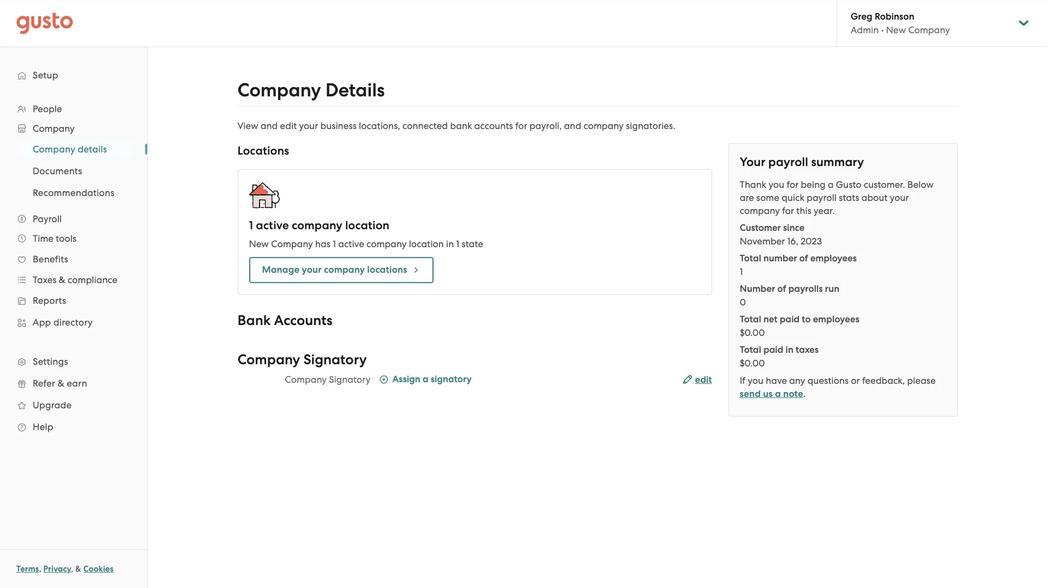 Task type: locate. For each thing, give the bounding box(es) containing it.
view and edit your business locations, connected bank accounts for payroll, and company signatories.
[[237, 121, 675, 131]]

home image
[[16, 12, 73, 34]]

0 horizontal spatial you
[[748, 376, 763, 387]]

you inside "thank you for being a gusto customer. below are some quick payroll stats about your company for this year."
[[769, 179, 784, 190]]

0 vertical spatial total
[[740, 253, 761, 264]]

module__icon___go7vc image
[[379, 376, 388, 384]]

upgrade link
[[11, 396, 136, 416]]

2 $0.00 from the top
[[740, 358, 765, 369]]

of
[[799, 253, 808, 264], [777, 284, 786, 295]]

0 horizontal spatial a
[[423, 374, 428, 386]]

stats
[[839, 193, 859, 203]]

payroll
[[768, 155, 808, 170], [807, 193, 837, 203]]

$0.00
[[740, 328, 765, 339], [740, 358, 765, 369]]

0 vertical spatial employees
[[810, 253, 857, 264]]

1 vertical spatial you
[[748, 376, 763, 387]]

1 vertical spatial active
[[338, 239, 364, 250]]

active up manage your company locations link
[[338, 239, 364, 250]]

and
[[261, 121, 278, 131], [564, 121, 581, 131]]

1 vertical spatial new
[[249, 239, 269, 250]]

details
[[78, 144, 107, 155]]

any
[[789, 376, 805, 387]]

0 horizontal spatial location
[[345, 219, 389, 233]]

& inside dropdown button
[[59, 275, 65, 286]]

& for compliance
[[59, 275, 65, 286]]

, left privacy link
[[39, 565, 41, 575]]

total down november
[[740, 253, 761, 264]]

for down "quick"
[[782, 206, 794, 216]]

0 vertical spatial for
[[515, 121, 527, 131]]

a right being on the right
[[828, 179, 834, 190]]

setup
[[33, 70, 58, 81]]

0 vertical spatial a
[[828, 179, 834, 190]]

in left state
[[446, 239, 454, 250]]

benefits link
[[11, 250, 136, 269]]

signatory down "accounts"
[[303, 352, 367, 369]]

in left taxes
[[786, 345, 793, 356]]

0 vertical spatial your
[[299, 121, 318, 131]]

1 vertical spatial of
[[777, 284, 786, 295]]

,
[[39, 565, 41, 575], [71, 565, 73, 575]]

total inside total number of employees 1 number of payrolls run 0
[[740, 253, 761, 264]]

a right us
[[775, 389, 781, 400]]

being
[[801, 179, 825, 190]]

1 horizontal spatial a
[[775, 389, 781, 400]]

in inside total paid in taxes $0.00
[[786, 345, 793, 356]]

and right view
[[261, 121, 278, 131]]

business
[[320, 121, 357, 131]]

0 horizontal spatial and
[[261, 121, 278, 131]]

active up manage at left
[[256, 219, 289, 233]]

2 total from the top
[[740, 314, 761, 326]]

1 horizontal spatial in
[[786, 345, 793, 356]]

payroll up year.
[[807, 193, 837, 203]]

app directory link
[[11, 313, 136, 333]]

2 horizontal spatial a
[[828, 179, 834, 190]]

refer & earn link
[[11, 374, 136, 394]]

your inside "thank you for being a gusto customer. below are some quick payroll stats about your company for this year."
[[890, 193, 909, 203]]

employees
[[810, 253, 857, 264], [813, 314, 859, 326]]

you up some
[[769, 179, 784, 190]]

for left the payroll,
[[515, 121, 527, 131]]

& left the cookies button
[[75, 565, 81, 575]]

of left payrolls
[[777, 284, 786, 295]]

help link
[[11, 418, 136, 437]]

0 vertical spatial &
[[59, 275, 65, 286]]

number
[[763, 253, 797, 264]]

1 vertical spatial employees
[[813, 314, 859, 326]]

send
[[740, 389, 761, 400]]

time tools button
[[11, 229, 136, 249]]

in
[[446, 239, 454, 250], [786, 345, 793, 356]]

2 vertical spatial a
[[775, 389, 781, 400]]

0 vertical spatial in
[[446, 239, 454, 250]]

your down has
[[302, 264, 322, 276]]

1 vertical spatial total
[[740, 314, 761, 326]]

company signatory
[[237, 352, 367, 369], [285, 375, 371, 386]]

paid down net
[[763, 345, 783, 356]]

0
[[740, 297, 746, 308]]

company left signatories. at the right top of the page
[[584, 121, 624, 131]]

1 horizontal spatial new
[[886, 25, 906, 35]]

app directory
[[33, 317, 93, 328]]

compliance
[[68, 275, 117, 286]]

for up "quick"
[[787, 179, 799, 190]]

1 vertical spatial in
[[786, 345, 793, 356]]

1 horizontal spatial edit
[[695, 375, 712, 386]]

new down robinson
[[886, 25, 906, 35]]

total up if
[[740, 345, 761, 356]]

you inside if you have any questions or feedback, please send us a note .
[[748, 376, 763, 387]]

0 horizontal spatial ,
[[39, 565, 41, 575]]

$0.00 down net
[[740, 328, 765, 339]]

edit up locations
[[280, 121, 297, 131]]

1 vertical spatial payroll
[[807, 193, 837, 203]]

2 vertical spatial total
[[740, 345, 761, 356]]

have
[[766, 376, 787, 387]]

company
[[908, 25, 950, 35], [237, 79, 321, 101], [33, 123, 75, 134], [33, 144, 75, 155], [271, 239, 313, 250], [237, 352, 300, 369], [285, 375, 327, 386]]

you for some
[[769, 179, 784, 190]]

year.
[[814, 206, 835, 216]]

total inside total paid in taxes $0.00
[[740, 345, 761, 356]]

company down has
[[324, 264, 365, 276]]

0 horizontal spatial active
[[256, 219, 289, 233]]

, left the cookies button
[[71, 565, 73, 575]]

your down customer.
[[890, 193, 909, 203]]

a inside "thank you for being a gusto customer. below are some quick payroll stats about your company for this year."
[[828, 179, 834, 190]]

employees inside total number of employees 1 number of payrolls run 0
[[810, 253, 857, 264]]

1 vertical spatial your
[[890, 193, 909, 203]]

0 horizontal spatial in
[[446, 239, 454, 250]]

location up new company has 1 active company location in 1 state
[[345, 219, 389, 233]]

employees right the to
[[813, 314, 859, 326]]

you
[[769, 179, 784, 190], [748, 376, 763, 387]]

0 horizontal spatial edit
[[280, 121, 297, 131]]

0 vertical spatial $0.00
[[740, 328, 765, 339]]

you for us
[[748, 376, 763, 387]]

november
[[740, 236, 785, 247]]

location left state
[[409, 239, 444, 250]]

1 vertical spatial signatory
[[329, 375, 371, 386]]

total inside 'total net paid to employees $0.00'
[[740, 314, 761, 326]]

1 horizontal spatial ,
[[71, 565, 73, 575]]

view
[[237, 121, 258, 131]]

reports link
[[11, 291, 136, 311]]

you right if
[[748, 376, 763, 387]]

2 vertical spatial &
[[75, 565, 81, 575]]

your left business
[[299, 121, 318, 131]]

1 horizontal spatial you
[[769, 179, 784, 190]]

2 , from the left
[[71, 565, 73, 575]]

0 vertical spatial edit
[[280, 121, 297, 131]]

paid left the to
[[780, 314, 800, 326]]

your payroll summary
[[740, 155, 864, 170]]

privacy link
[[43, 565, 71, 575]]

new up manage at left
[[249, 239, 269, 250]]

refer & earn
[[33, 378, 87, 389]]

refer
[[33, 378, 55, 389]]

list containing customer since
[[740, 222, 946, 370]]

1 horizontal spatial active
[[338, 239, 364, 250]]

us
[[763, 389, 773, 400]]

0 vertical spatial paid
[[780, 314, 800, 326]]

upgrade
[[33, 400, 72, 411]]

cookies
[[83, 565, 114, 575]]

0 vertical spatial of
[[799, 253, 808, 264]]

accounts
[[474, 121, 513, 131]]

gusto navigation element
[[0, 47, 147, 456]]

total
[[740, 253, 761, 264], [740, 314, 761, 326], [740, 345, 761, 356]]

1 vertical spatial edit
[[695, 375, 712, 386]]

terms , privacy , & cookies
[[16, 565, 114, 575]]

signatory left the module__icon___go7vc
[[329, 375, 371, 386]]

0 vertical spatial signatory
[[303, 352, 367, 369]]

1 horizontal spatial of
[[799, 253, 808, 264]]

and right the payroll,
[[564, 121, 581, 131]]

total down 0
[[740, 314, 761, 326]]

& right taxes
[[59, 275, 65, 286]]

1 vertical spatial paid
[[763, 345, 783, 356]]

1 $0.00 from the top
[[740, 328, 765, 339]]

a
[[828, 179, 834, 190], [423, 374, 428, 386], [775, 389, 781, 400]]

assign
[[392, 374, 420, 386]]

net
[[763, 314, 777, 326]]

are
[[740, 193, 754, 203]]

0 vertical spatial you
[[769, 179, 784, 190]]

1 horizontal spatial and
[[564, 121, 581, 131]]

1 vertical spatial $0.00
[[740, 358, 765, 369]]

$0.00 inside 'total net paid to employees $0.00'
[[740, 328, 765, 339]]

0 vertical spatial location
[[345, 219, 389, 233]]

2 and from the left
[[564, 121, 581, 131]]

0 vertical spatial new
[[886, 25, 906, 35]]

of down "2023"
[[799, 253, 808, 264]]

paid
[[780, 314, 800, 326], [763, 345, 783, 356]]

benefits
[[33, 254, 68, 265]]

taxes & compliance
[[33, 275, 117, 286]]

&
[[59, 275, 65, 286], [58, 378, 64, 389], [75, 565, 81, 575]]

2 vertical spatial your
[[302, 264, 322, 276]]

0 horizontal spatial new
[[249, 239, 269, 250]]

taxes
[[33, 275, 57, 286]]

edit left if
[[695, 375, 712, 386]]

if you have any questions or feedback, please send us a note .
[[740, 376, 936, 400]]

payroll up being on the right
[[768, 155, 808, 170]]

company
[[584, 121, 624, 131], [740, 206, 780, 216], [292, 219, 342, 233], [366, 239, 407, 250], [324, 264, 365, 276]]

1 vertical spatial &
[[58, 378, 64, 389]]

list
[[0, 99, 147, 438], [0, 139, 147, 204], [740, 222, 946, 370]]

below
[[907, 179, 934, 190]]

employees down "2023"
[[810, 253, 857, 264]]

people
[[33, 104, 62, 115]]

& left the earn
[[58, 378, 64, 389]]

your
[[740, 155, 765, 170]]

$0.00 up if
[[740, 358, 765, 369]]

company details
[[33, 144, 107, 155]]

1 horizontal spatial location
[[409, 239, 444, 250]]

company down some
[[740, 206, 780, 216]]

help
[[33, 422, 53, 433]]

1 total from the top
[[740, 253, 761, 264]]

a right assign
[[423, 374, 428, 386]]

signatory
[[303, 352, 367, 369], [329, 375, 371, 386]]

paid inside 'total net paid to employees $0.00'
[[780, 314, 800, 326]]

•
[[881, 25, 884, 35]]

connected
[[402, 121, 448, 131]]

total for paid
[[740, 345, 761, 356]]

3 total from the top
[[740, 345, 761, 356]]

payroll inside "thank you for being a gusto customer. below are some quick payroll stats about your company for this year."
[[807, 193, 837, 203]]

1 vertical spatial a
[[423, 374, 428, 386]]

location
[[345, 219, 389, 233], [409, 239, 444, 250]]



Task type: vqa. For each thing, say whether or not it's contained in the screenshot.
Taxes & compliance
yes



Task type: describe. For each thing, give the bounding box(es) containing it.
company details
[[237, 79, 385, 101]]

total paid in taxes $0.00
[[740, 345, 819, 369]]

settings
[[33, 357, 68, 368]]

paid inside total paid in taxes $0.00
[[763, 345, 783, 356]]

$0.00 inside total paid in taxes $0.00
[[740, 358, 765, 369]]

a inside button
[[423, 374, 428, 386]]

company details link
[[20, 140, 136, 159]]

employees inside 'total net paid to employees $0.00'
[[813, 314, 859, 326]]

16,
[[787, 236, 798, 247]]

send us a note link
[[740, 389, 803, 400]]

signatories.
[[626, 121, 675, 131]]

cookies button
[[83, 563, 114, 576]]

total number of employees 1 number of payrolls run 0
[[740, 253, 857, 308]]

if
[[740, 376, 745, 387]]

has
[[315, 239, 330, 250]]

0 vertical spatial company signatory
[[237, 352, 367, 369]]

company up 'locations'
[[366, 239, 407, 250]]

summary
[[811, 155, 864, 170]]

2023
[[801, 236, 822, 247]]

recommendations link
[[20, 183, 136, 203]]

taxes & compliance button
[[11, 270, 136, 290]]

questions
[[807, 376, 849, 387]]

1 inside total number of employees 1 number of payrolls run 0
[[740, 267, 743, 278]]

edit button
[[683, 374, 712, 387]]

gusto
[[836, 179, 862, 190]]

run
[[825, 284, 839, 295]]

robinson
[[875, 11, 914, 22]]

greg robinson admin • new company
[[851, 11, 950, 35]]

thank you for being a gusto customer. below are some quick payroll stats about your company for this year.
[[740, 179, 934, 216]]

please
[[907, 376, 936, 387]]

terms
[[16, 565, 39, 575]]

privacy
[[43, 565, 71, 575]]

company button
[[11, 119, 136, 139]]

tools
[[56, 233, 76, 244]]

taxes
[[796, 345, 819, 356]]

total net paid to employees $0.00
[[740, 314, 859, 339]]

time
[[33, 233, 53, 244]]

manage your company locations link
[[249, 257, 433, 284]]

company inside dropdown button
[[33, 123, 75, 134]]

customer
[[740, 222, 781, 234]]

total for net
[[740, 314, 761, 326]]

state
[[462, 239, 483, 250]]

list containing company details
[[0, 139, 147, 204]]

recommendations
[[33, 188, 114, 198]]

new inside greg robinson admin • new company
[[886, 25, 906, 35]]

list containing people
[[0, 99, 147, 438]]

about
[[862, 193, 888, 203]]

payrolls
[[788, 284, 823, 295]]

this
[[796, 206, 811, 216]]

& for earn
[[58, 378, 64, 389]]

some
[[756, 193, 779, 203]]

greg
[[851, 11, 872, 22]]

0 vertical spatial active
[[256, 219, 289, 233]]

quick
[[782, 193, 804, 203]]

1 active company location
[[249, 219, 389, 233]]

details
[[325, 79, 385, 101]]

accounts
[[274, 312, 333, 329]]

feedback,
[[862, 376, 905, 387]]

0 vertical spatial payroll
[[768, 155, 808, 170]]

1 vertical spatial company signatory
[[285, 375, 371, 386]]

time tools
[[33, 233, 76, 244]]

note
[[783, 389, 803, 400]]

payroll
[[33, 214, 62, 225]]

payroll,
[[530, 121, 562, 131]]

or
[[851, 376, 860, 387]]

assign a signatory button
[[379, 374, 472, 388]]

locations
[[237, 144, 289, 158]]

1 and from the left
[[261, 121, 278, 131]]

payroll button
[[11, 209, 136, 229]]

thank
[[740, 179, 766, 190]]

a inside if you have any questions or feedback, please send us a note .
[[775, 389, 781, 400]]

to
[[802, 314, 811, 326]]

reports
[[33, 296, 66, 306]]

1 vertical spatial location
[[409, 239, 444, 250]]

documents link
[[20, 161, 136, 181]]

customer.
[[864, 179, 905, 190]]

1 , from the left
[[39, 565, 41, 575]]

total for number
[[740, 253, 761, 264]]

admin
[[851, 25, 879, 35]]

signatory
[[431, 374, 472, 386]]

edit inside "button"
[[695, 375, 712, 386]]

since
[[783, 222, 805, 234]]

0 horizontal spatial of
[[777, 284, 786, 295]]

company inside "thank you for being a gusto customer. below are some quick payroll stats about your company for this year."
[[740, 206, 780, 216]]

earn
[[67, 378, 87, 389]]

bank
[[450, 121, 472, 131]]

app
[[33, 317, 51, 328]]

terms link
[[16, 565, 39, 575]]

settings link
[[11, 352, 136, 372]]

1 vertical spatial for
[[787, 179, 799, 190]]

customer since november 16, 2023
[[740, 222, 822, 247]]

assign a signatory
[[392, 374, 472, 386]]

2 vertical spatial for
[[782, 206, 794, 216]]

number
[[740, 284, 775, 295]]

manage your company locations
[[262, 264, 407, 276]]

.
[[803, 389, 806, 400]]

company up has
[[292, 219, 342, 233]]

company inside greg robinson admin • new company
[[908, 25, 950, 35]]

locations,
[[359, 121, 400, 131]]



